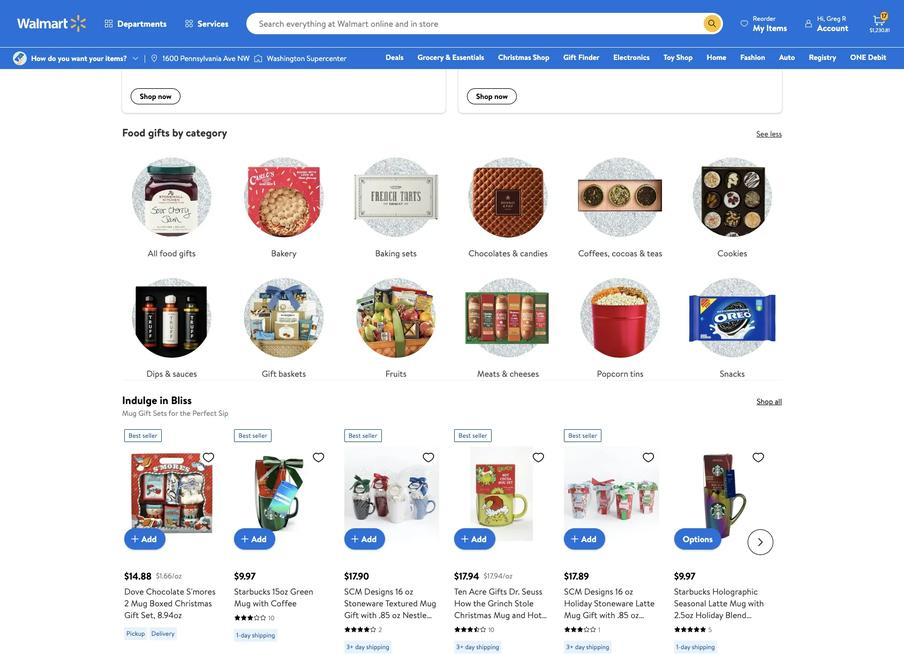 Task type: describe. For each thing, give the bounding box(es) containing it.
auto link
[[775, 51, 800, 63]]

mug inside $9.97 starbucks holographic seasonal latte mug with 2.5oz holiday blend ground coffee gift set
[[730, 598, 747, 610]]

sweets
[[563, 58, 585, 69]]

meats & cheeses
[[478, 368, 539, 380]]

0 vertical spatial 1-day shipping
[[237, 631, 275, 640]]

add to favorites list, starbucks holographic seasonal latte mug with 2.5oz holiday blend ground coffee gift set image
[[752, 451, 765, 465]]

best seller for scm designs 16 oz stoneware textured mug gift with .85 oz nestle cocoa. mug color options: red, white, green, or blue
[[349, 431, 378, 440]]

delicious
[[467, 41, 506, 54]]

gift inside $17.90 scm designs 16 oz stoneware textured mug gift with .85 oz nestle cocoa. mug color options: red, white, green, or blue
[[344, 610, 359, 622]]

scm for $17.90
[[344, 586, 362, 598]]

delicious candies list item
[[452, 0, 789, 113]]

product group containing $17.94
[[454, 425, 550, 655]]

delicious candies stuff their stockings with the sweets they love.
[[467, 41, 618, 69]]

category
[[186, 125, 227, 140]]

fashion link
[[736, 51, 771, 63]]

finder
[[579, 52, 600, 63]]

departments
[[117, 18, 167, 29]]

1 3+ day shipping from the left
[[347, 643, 390, 652]]

add for starbucks 15oz green mug with coffee
[[252, 534, 267, 545]]

christmas shop link
[[494, 51, 555, 63]]

now for candies
[[495, 91, 508, 102]]

sets for gift
[[150, 41, 167, 54]]

greg
[[827, 14, 841, 23]]

nw
[[238, 53, 250, 64]]

mug inside indulge in bliss mug gift sets for the perfect sip
[[122, 408, 137, 419]]

gift inside $9.97 starbucks holographic seasonal latte mug with 2.5oz holiday blend ground coffee gift set
[[733, 622, 747, 634]]

walmart image
[[17, 15, 87, 32]]

toy shop
[[664, 52, 693, 63]]

fruits
[[386, 368, 407, 380]]

gift sets list item
[[116, 0, 452, 113]]

coffees, cocoas & teas
[[579, 248, 663, 259]]

$17.90
[[344, 570, 369, 584]]

stockings
[[502, 58, 533, 69]]

& for grocery & essentials
[[446, 52, 451, 63]]

$17.94
[[454, 570, 480, 584]]

nestle inside $17.90 scm designs 16 oz stoneware textured mug gift with .85 oz nestle cocoa. mug color options: red, white, green, or blue
[[403, 610, 427, 622]]

$17.89
[[565, 570, 589, 584]]

electronics
[[614, 52, 650, 63]]

1 horizontal spatial 2
[[379, 626, 382, 635]]

$9.97 starbucks holographic seasonal latte mug with 2.5oz holiday blend ground coffee gift set
[[675, 570, 765, 634]]

pennsylvania
[[180, 53, 222, 64]]

chocolates & candies link
[[459, 148, 558, 260]]

with inside $17.89 scm designs 16 oz holiday stoneware latte mug gift with .85 oz nestle cocoa
[[600, 610, 616, 622]]

gift finder link
[[559, 51, 605, 63]]

reorder my items
[[753, 14, 788, 33]]

starbucks 15oz green mug with coffee image
[[234, 447, 329, 542]]

textured
[[386, 598, 418, 610]]

1 3+ from the left
[[347, 643, 354, 652]]

starbucks holographic seasonal latte mug with 2.5oz holiday blend ground coffee gift set image
[[675, 447, 770, 542]]

toy
[[664, 52, 675, 63]]

holographic
[[713, 586, 758, 598]]

reorder
[[753, 14, 776, 23]]

product group containing $17.90
[[344, 425, 439, 655]]

best for scm designs 16 oz stoneware textured mug gift with .85 oz nestle cocoa. mug color options: red, white, green, or blue
[[349, 431, 361, 440]]

gift sets curated options for every craving.
[[131, 41, 241, 69]]

1 vertical spatial 1-
[[677, 643, 681, 652]]

seasonal
[[675, 598, 707, 610]]

4 seller from the left
[[473, 431, 488, 440]]

latte inside $17.89 scm designs 16 oz holiday stoneware latte mug gift with .85 oz nestle cocoa
[[636, 598, 655, 610]]

shop now for delicious
[[476, 91, 508, 102]]

indulge
[[122, 393, 157, 408]]

shop inside delicious candies list item
[[476, 91, 493, 102]]

all
[[775, 397, 783, 407]]

cocoa inside $17.89 scm designs 16 oz holiday stoneware latte mug gift with .85 oz nestle cocoa
[[591, 622, 615, 634]]

indulge in bliss mug gift sets for the perfect sip
[[122, 393, 228, 419]]

walmart+ link
[[850, 66, 892, 78]]

add to favorites list, dove chocolate s'mores 2 mug boxed christmas gift set, 8.94oz image
[[202, 451, 215, 465]]

add to cart image for dove chocolate s'mores 2 mug boxed christmas gift set, 8.94oz
[[129, 533, 141, 546]]

the inside indulge in bliss mug gift sets for the perfect sip
[[180, 408, 191, 419]]

16 for $17.90
[[396, 586, 403, 598]]

registry link
[[805, 51, 842, 63]]

set, inside $14.88 $1.66/oz dove chocolate s'mores 2 mug boxed christmas gift set, 8.94oz
[[141, 610, 155, 622]]

grinch
[[488, 598, 513, 610]]

$9.97 for $9.97 starbucks 15oz green mug with coffee
[[234, 570, 256, 584]]

5
[[709, 626, 712, 635]]

gift inside $17.89 scm designs 16 oz holiday stoneware latte mug gift with .85 oz nestle cocoa
[[583, 610, 598, 622]]

ave
[[223, 53, 236, 64]]

baking sets link
[[347, 148, 446, 260]]

cocoas
[[612, 248, 638, 259]]

sauces
[[173, 368, 197, 380]]

1600 pennsylvania ave nw
[[163, 53, 250, 64]]

set inside $9.97 starbucks holographic seasonal latte mug with 2.5oz holiday blend ground coffee gift set
[[749, 622, 762, 634]]

with inside $9.97 starbucks 15oz green mug with coffee
[[253, 598, 269, 610]]

& for chocolates & candies
[[513, 248, 518, 259]]

ten
[[454, 586, 467, 598]]

toy shop link
[[659, 51, 698, 63]]

17
[[882, 11, 888, 20]]

grocery
[[418, 52, 444, 63]]

product group containing $14.88
[[124, 425, 219, 655]]

8.94oz
[[158, 610, 182, 622]]

1 vertical spatial candies
[[520, 248, 548, 259]]

starbucks for $9.97 starbucks holographic seasonal latte mug with 2.5oz holiday blend ground coffee gift set
[[675, 586, 711, 598]]

you
[[58, 53, 70, 64]]

2 inside $14.88 $1.66/oz dove chocolate s'mores 2 mug boxed christmas gift set, 8.94oz
[[124, 598, 129, 610]]

options
[[683, 534, 713, 546]]

bakery link
[[234, 148, 334, 260]]

s'mores
[[186, 586, 216, 598]]

gift finder
[[564, 52, 600, 63]]

dr.
[[509, 586, 520, 598]]

coffees,
[[579, 248, 610, 259]]

add button for starbucks 15oz green mug with coffee
[[234, 529, 275, 550]]

curated
[[131, 58, 157, 69]]

0 horizontal spatial how
[[31, 53, 46, 64]]

Search search field
[[246, 13, 723, 34]]

dove
[[124, 586, 144, 598]]

0 vertical spatial gifts
[[148, 125, 170, 140]]

add for $17.89
[[582, 534, 597, 545]]

christmas inside the "christmas shop" 'link'
[[498, 52, 532, 63]]

seller for $17.89
[[583, 431, 598, 440]]

4 add from the left
[[472, 534, 487, 545]]

add to favorites list, ten acre gifts dr. seuss how the grinch stole christmas mug and hot cocoa set, gift set image
[[532, 451, 545, 465]]

popcorn tins link
[[571, 268, 670, 381]]

grocery & essentials link
[[413, 51, 489, 63]]

coffee inside $9.97 starbucks 15oz green mug with coffee
[[271, 598, 297, 610]]

coffee inside $9.97 starbucks holographic seasonal latte mug with 2.5oz holiday blend ground coffee gift set
[[705, 622, 731, 634]]

acre
[[469, 586, 487, 598]]

color
[[391, 622, 411, 634]]

the inside delicious candies stuff their stockings with the sweets they love.
[[550, 58, 561, 69]]

& for dips & sauces
[[165, 368, 171, 380]]

want
[[71, 53, 87, 64]]

teas
[[647, 248, 663, 259]]

my
[[753, 22, 765, 33]]

bliss
[[171, 393, 192, 408]]

the inside $17.94 $17.94/oz ten acre gifts dr. seuss how the grinch stole christmas mug and hot cocoa set, gift set
[[474, 598, 486, 610]]

see
[[757, 128, 769, 139]]

cocoa.
[[344, 622, 370, 634]]

set, inside $17.94 $17.94/oz ten acre gifts dr. seuss how the grinch stole christmas mug and hot cocoa set, gift set
[[480, 622, 495, 634]]

gift left finder
[[564, 52, 577, 63]]

shop inside the "christmas shop" 'link'
[[533, 52, 550, 63]]

items?
[[105, 53, 127, 64]]

options link
[[675, 529, 722, 550]]

mug inside $9.97 starbucks 15oz green mug with coffee
[[234, 598, 251, 610]]

$9.97 for $9.97 starbucks holographic seasonal latte mug with 2.5oz holiday blend ground coffee gift set
[[675, 570, 696, 584]]

mug left color
[[372, 622, 389, 634]]

red,
[[379, 634, 395, 645]]

their
[[485, 58, 501, 69]]

craving.
[[216, 58, 241, 69]]

best seller for $17.89
[[569, 431, 598, 440]]

16 for $17.89
[[616, 586, 623, 598]]

grocery & essentials
[[418, 52, 485, 63]]

sets for baking
[[402, 248, 417, 259]]

baking
[[375, 248, 400, 259]]

meats & cheeses link
[[459, 268, 558, 381]]

mug inside $17.94 $17.94/oz ten acre gifts dr. seuss how the grinch stole christmas mug and hot cocoa set, gift set
[[494, 610, 510, 622]]

baskets
[[279, 368, 306, 380]]

gift inside $14.88 $1.66/oz dove chocolate s'mores 2 mug boxed christmas gift set, 8.94oz
[[124, 610, 139, 622]]

add to favorites list, scm designs 16 oz stoneware textured mug gift with .85 oz nestle cocoa. mug color options: red, white, green, or blue image
[[422, 451, 435, 465]]

holiday inside $17.89 scm designs 16 oz holiday stoneware latte mug gift with .85 oz nestle cocoa
[[565, 598, 592, 610]]

and
[[512, 610, 526, 622]]

gift baskets
[[262, 368, 306, 380]]

$17.90 scm designs 16 oz stoneware textured mug gift with .85 oz nestle cocoa. mug color options: red, white, green, or blue
[[344, 570, 437, 655]]

walmart+
[[855, 67, 887, 78]]

search icon image
[[708, 19, 717, 28]]

your
[[89, 53, 104, 64]]



Task type: vqa. For each thing, say whether or not it's contained in the screenshot.
16 to the left
yes



Task type: locate. For each thing, give the bounding box(es) containing it.
shop down curated
[[140, 91, 156, 102]]

1 horizontal spatial starbucks
[[675, 586, 711, 598]]

shop down their
[[476, 91, 493, 102]]

green
[[290, 586, 313, 598]]

green,
[[344, 645, 370, 655]]

christmas inside $14.88 $1.66/oz dove chocolate s'mores 2 mug boxed christmas gift set, 8.94oz
[[175, 598, 212, 610]]

5 add from the left
[[582, 534, 597, 545]]

shop left all on the bottom right of page
[[757, 397, 774, 407]]

list containing all food gifts
[[116, 139, 789, 381]]

shop now down curated
[[140, 91, 172, 102]]

nestle up white,
[[403, 610, 427, 622]]

scm down '$17.90'
[[344, 586, 362, 598]]

1 horizontal spatial shop now
[[476, 91, 508, 102]]

designs for $17.89
[[585, 586, 614, 598]]

3+ for $17.94
[[457, 643, 464, 652]]

home
[[707, 52, 727, 63]]

2 up or
[[379, 626, 382, 635]]

shop now down their
[[476, 91, 508, 102]]

holiday up 5
[[696, 610, 724, 622]]

add to cart image
[[239, 533, 252, 546], [459, 533, 472, 546]]

how down $17.94
[[454, 598, 472, 610]]

see less
[[757, 128, 783, 139]]

gift left and
[[497, 622, 512, 634]]

best for $17.89
[[569, 431, 581, 440]]

3 add from the left
[[362, 534, 377, 545]]

gift left baskets
[[262, 368, 277, 380]]

with up options:
[[361, 610, 377, 622]]

1 horizontal spatial set,
[[480, 622, 495, 634]]

1 horizontal spatial holiday
[[696, 610, 724, 622]]

blend
[[726, 610, 747, 622]]

1 add from the left
[[141, 534, 157, 545]]

1 horizontal spatial gifts
[[179, 248, 196, 259]]

with right stockings
[[535, 58, 549, 69]]

shop
[[533, 52, 550, 63], [677, 52, 693, 63], [140, 91, 156, 102], [476, 91, 493, 102], [757, 397, 774, 407]]

for right sets on the bottom left of the page
[[169, 408, 178, 419]]

0 horizontal spatial sets
[[150, 41, 167, 54]]

meats
[[478, 368, 500, 380]]

2 designs from the left
[[585, 586, 614, 598]]

0 horizontal spatial designs
[[365, 586, 394, 598]]

mug left 'boxed' in the bottom left of the page
[[131, 598, 148, 610]]

by
[[172, 125, 183, 140]]

1 vertical spatial 2
[[379, 626, 382, 635]]

3 add button from the left
[[344, 529, 385, 550]]

1 horizontal spatial scm
[[565, 586, 583, 598]]

0 horizontal spatial starbucks
[[234, 586, 271, 598]]

1 horizontal spatial nestle
[[565, 622, 589, 634]]

best seller for dove chocolate s'mores 2 mug boxed christmas gift set, 8.94oz
[[129, 431, 157, 440]]

shop all link
[[757, 397, 783, 407]]

perfect
[[193, 408, 217, 419]]

with inside delicious candies stuff their stockings with the sweets they love.
[[535, 58, 549, 69]]

scm down $17.89
[[565, 586, 583, 598]]

2 list from the top
[[116, 139, 789, 381]]

add button for scm designs 16 oz stoneware textured mug gift with .85 oz nestle cocoa. mug color options: red, white, green, or blue
[[344, 529, 385, 550]]

2 cocoa from the left
[[591, 622, 615, 634]]

all food gifts
[[148, 248, 196, 259]]

16 inside $17.89 scm designs 16 oz holiday stoneware latte mug gift with .85 oz nestle cocoa
[[616, 586, 623, 598]]

1 vertical spatial 1-day shipping
[[677, 643, 715, 652]]

delivery
[[151, 630, 175, 639]]

1 shop now from the left
[[140, 91, 172, 102]]

essentials
[[453, 52, 485, 63]]

mug right the seasonal
[[730, 598, 747, 610]]

0 vertical spatial for
[[185, 58, 194, 69]]

gift right 5
[[733, 622, 747, 634]]

with up 1
[[600, 610, 616, 622]]

3 3+ from the left
[[567, 643, 574, 652]]

3+ day shipping for $17.89
[[567, 643, 610, 652]]

1 horizontal spatial 16
[[616, 586, 623, 598]]

stoneware inside $17.89 scm designs 16 oz holiday stoneware latte mug gift with .85 oz nestle cocoa
[[594, 598, 634, 610]]

candies inside delicious candies stuff their stockings with the sweets they love.
[[508, 41, 540, 54]]

0 horizontal spatial coffee
[[271, 598, 297, 610]]

5 best seller from the left
[[569, 431, 598, 440]]

2 add to cart image from the left
[[349, 533, 362, 546]]

set inside $17.94 $17.94/oz ten acre gifts dr. seuss how the grinch stole christmas mug and hot cocoa set, gift set
[[514, 622, 526, 634]]

holiday down $17.89
[[565, 598, 592, 610]]

1 horizontal spatial add to cart image
[[459, 533, 472, 546]]

candies up stockings
[[508, 41, 540, 54]]

2 3+ from the left
[[457, 643, 464, 652]]

best seller for starbucks 15oz green mug with coffee
[[239, 431, 268, 440]]

1 horizontal spatial 3+
[[457, 643, 464, 652]]

set, down grinch
[[480, 622, 495, 634]]

now inside gift sets list item
[[158, 91, 172, 102]]

scm designs 16 oz holiday stoneware latte mug gift with .85 oz nestle cocoa image
[[565, 447, 660, 542]]

1 set from the left
[[514, 622, 526, 634]]

1 add to cart image from the left
[[239, 533, 252, 546]]

mug inside $17.89 scm designs 16 oz holiday stoneware latte mug gift with .85 oz nestle cocoa
[[565, 610, 581, 622]]

1 add button from the left
[[124, 529, 165, 550]]

now down their
[[495, 91, 508, 102]]

1 $9.97 from the left
[[234, 570, 256, 584]]

gift up pickup
[[124, 610, 139, 622]]

2 seller from the left
[[253, 431, 268, 440]]

best
[[129, 431, 141, 440], [239, 431, 251, 440], [349, 431, 361, 440], [459, 431, 471, 440], [569, 431, 581, 440]]

4 best from the left
[[459, 431, 471, 440]]

add up $17.89
[[582, 534, 597, 545]]

4 add button from the left
[[454, 529, 496, 550]]

add
[[141, 534, 157, 545], [252, 534, 267, 545], [362, 534, 377, 545], [472, 534, 487, 545], [582, 534, 597, 545]]

add to cart image for ten acre gifts dr. seuss how the grinch stole christmas mug and hot cocoa set, gift set image
[[459, 533, 472, 546]]

gift down indulge
[[138, 408, 151, 419]]

account
[[818, 22, 849, 33]]

1 horizontal spatial stoneware
[[594, 598, 634, 610]]

the down bliss
[[180, 408, 191, 419]]

3 add to cart image from the left
[[569, 533, 582, 546]]

for
[[185, 58, 194, 69], [169, 408, 178, 419]]

1 vertical spatial how
[[454, 598, 472, 610]]

scm inside $17.90 scm designs 16 oz stoneware textured mug gift with .85 oz nestle cocoa. mug color options: red, white, green, or blue
[[344, 586, 362, 598]]

now down options
[[158, 91, 172, 102]]

hi,
[[818, 14, 826, 23]]

add to cart image up $17.89
[[569, 533, 582, 546]]

2 horizontal spatial 3+
[[567, 643, 574, 652]]

$9.97 inside $9.97 starbucks 15oz green mug with coffee
[[234, 570, 256, 584]]

starbucks up 2.5oz
[[675, 586, 711, 598]]

gifts inside "link"
[[179, 248, 196, 259]]

2
[[124, 598, 129, 610], [379, 626, 382, 635]]

see less button
[[757, 128, 783, 139]]

how
[[31, 53, 46, 64], [454, 598, 472, 610]]

designs down '$17.90'
[[365, 586, 394, 598]]

2 horizontal spatial add to cart image
[[569, 533, 582, 546]]

set, left 8.94oz
[[141, 610, 155, 622]]

1 add to cart image from the left
[[129, 533, 141, 546]]

1 designs from the left
[[365, 586, 394, 598]]

0 horizontal spatial 16
[[396, 586, 403, 598]]

list containing gift sets
[[116, 0, 789, 113]]

add up $17.94
[[472, 534, 487, 545]]

add to cart image for $17.89
[[569, 533, 582, 546]]

0 horizontal spatial gifts
[[148, 125, 170, 140]]

with right blend
[[749, 598, 765, 610]]

mug left 15oz
[[234, 598, 251, 610]]

1 scm from the left
[[344, 586, 362, 598]]

1 vertical spatial the
[[180, 408, 191, 419]]

starbucks left 15oz
[[234, 586, 271, 598]]

options
[[159, 58, 183, 69]]

1 horizontal spatial latte
[[709, 598, 728, 610]]

sets right |
[[150, 41, 167, 54]]

1 horizontal spatial coffee
[[705, 622, 731, 634]]

latte left 2.5oz
[[636, 598, 655, 610]]

for left every
[[185, 58, 194, 69]]

2 3+ day shipping from the left
[[457, 643, 500, 652]]

sets inside gift sets curated options for every craving.
[[150, 41, 167, 54]]

one
[[851, 52, 867, 63]]

 image for how do you want your items?
[[13, 51, 27, 65]]

now
[[158, 91, 172, 102], [495, 91, 508, 102]]

all food gifts link
[[122, 148, 222, 260]]

1 horizontal spatial sets
[[402, 248, 417, 259]]

shop right the toy
[[677, 52, 693, 63]]

gifts left by on the left top
[[148, 125, 170, 140]]

 image left do
[[13, 51, 27, 65]]

 image right nw
[[254, 53, 263, 64]]

0 horizontal spatial add to cart image
[[239, 533, 252, 546]]

1-day shipping down ground
[[677, 643, 715, 652]]

|
[[144, 53, 146, 64]]

0 vertical spatial 1-
[[237, 631, 241, 640]]

gift
[[131, 41, 148, 54], [564, 52, 577, 63], [262, 368, 277, 380], [138, 408, 151, 419], [124, 610, 139, 622], [344, 610, 359, 622], [583, 610, 598, 622], [497, 622, 512, 634], [733, 622, 747, 634]]

.85 inside $17.90 scm designs 16 oz stoneware textured mug gift with .85 oz nestle cocoa. mug color options: red, white, green, or blue
[[379, 610, 390, 622]]

0 vertical spatial coffee
[[271, 598, 297, 610]]

gifts
[[489, 586, 507, 598]]

0 horizontal spatial 1-day shipping
[[237, 631, 275, 640]]

3 3+ day shipping from the left
[[567, 643, 610, 652]]

shop inside gift sets list item
[[140, 91, 156, 102]]

0 horizontal spatial 2
[[124, 598, 129, 610]]

2 shop now from the left
[[476, 91, 508, 102]]

0 horizontal spatial cocoa
[[454, 622, 478, 634]]

add to favorites list, starbucks 15oz green mug with coffee image
[[312, 451, 325, 465]]

seller for starbucks 15oz green mug with coffee
[[253, 431, 268, 440]]

all
[[148, 248, 158, 259]]

product group
[[124, 425, 219, 655], [234, 425, 329, 655], [344, 425, 439, 655], [454, 425, 550, 655], [565, 425, 660, 655], [675, 425, 770, 655]]

1 horizontal spatial the
[[474, 598, 486, 610]]

1 horizontal spatial .85
[[618, 610, 629, 622]]

shop now inside delicious candies list item
[[476, 91, 508, 102]]

stoneware up 1
[[594, 598, 634, 610]]

1 horizontal spatial  image
[[254, 53, 263, 64]]

product group containing $17.89
[[565, 425, 660, 655]]

mug right textured
[[420, 598, 437, 610]]

seller for dove chocolate s'mores 2 mug boxed christmas gift set, 8.94oz
[[143, 431, 157, 440]]

designs inside $17.89 scm designs 16 oz holiday stoneware latte mug gift with .85 oz nestle cocoa
[[585, 586, 614, 598]]

gift down $17.89
[[583, 610, 598, 622]]

for inside gift sets curated options for every craving.
[[185, 58, 194, 69]]

sip
[[219, 408, 228, 419]]

with left 15oz
[[253, 598, 269, 610]]

dove chocolate s'mores 2 mug boxed christmas gift set, 8.94oz image
[[124, 447, 219, 542]]

1 horizontal spatial 1-
[[677, 643, 681, 652]]

shop all
[[757, 397, 783, 407]]

1 horizontal spatial designs
[[585, 586, 614, 598]]

2 add to cart image from the left
[[459, 533, 472, 546]]

0 vertical spatial candies
[[508, 41, 540, 54]]

0 horizontal spatial now
[[158, 91, 172, 102]]

starbucks inside $9.97 starbucks 15oz green mug with coffee
[[234, 586, 271, 598]]

popcorn tins
[[597, 368, 644, 380]]

1 .85 from the left
[[379, 610, 390, 622]]

now for sets
[[158, 91, 172, 102]]

& right grocery
[[446, 52, 451, 63]]

6 product group from the left
[[675, 425, 770, 655]]

1 horizontal spatial how
[[454, 598, 472, 610]]

1 horizontal spatial for
[[185, 58, 194, 69]]

starbucks for $9.97 starbucks 15oz green mug with coffee
[[234, 586, 271, 598]]

4 product group from the left
[[454, 425, 550, 655]]

10 down 15oz
[[269, 614, 275, 623]]

supercenter
[[307, 53, 347, 64]]

& right chocolates
[[513, 248, 518, 259]]

add up $14.88
[[141, 534, 157, 545]]

2 horizontal spatial 3+ day shipping
[[567, 643, 610, 652]]

0 horizontal spatial $9.97
[[234, 570, 256, 584]]

 image
[[150, 54, 159, 63]]

fashion
[[741, 52, 766, 63]]

shipping
[[252, 631, 275, 640], [367, 643, 390, 652], [477, 643, 500, 652], [587, 643, 610, 652], [692, 643, 715, 652]]

how left do
[[31, 53, 46, 64]]

love.
[[603, 58, 618, 69]]

1 latte from the left
[[636, 598, 655, 610]]

Walmart Site-Wide search field
[[246, 13, 723, 34]]

 image for washington supercenter
[[254, 53, 263, 64]]

3 best seller from the left
[[349, 431, 378, 440]]

1 vertical spatial gifts
[[179, 248, 196, 259]]

gift baskets link
[[234, 268, 334, 381]]

popcorn
[[597, 368, 629, 380]]

2 latte from the left
[[709, 598, 728, 610]]

home link
[[702, 51, 732, 63]]

5 seller from the left
[[583, 431, 598, 440]]

0 vertical spatial 2
[[124, 598, 129, 610]]

0 horizontal spatial scm
[[344, 586, 362, 598]]

0 horizontal spatial the
[[180, 408, 191, 419]]

hot
[[528, 610, 542, 622]]

3 product group from the left
[[344, 425, 439, 655]]

less
[[771, 128, 783, 139]]

cheeses
[[510, 368, 539, 380]]

cocoa inside $17.94 $17.94/oz ten acre gifts dr. seuss how the grinch stole christmas mug and hot cocoa set, gift set
[[454, 622, 478, 634]]

electronics link
[[609, 51, 655, 63]]

1 vertical spatial 10
[[489, 626, 495, 635]]

1 vertical spatial sets
[[402, 248, 417, 259]]

shop now for gift
[[140, 91, 172, 102]]

the left sweets
[[550, 58, 561, 69]]

stoneware inside $17.90 scm designs 16 oz stoneware textured mug gift with .85 oz nestle cocoa. mug color options: red, white, green, or blue
[[344, 598, 384, 610]]

add to cart image for starbucks 15oz green mug with coffee image
[[239, 533, 252, 546]]

& left teas
[[640, 248, 646, 259]]

latte inside $9.97 starbucks holographic seasonal latte mug with 2.5oz holiday blend ground coffee gift set
[[709, 598, 728, 610]]

2 vertical spatial the
[[474, 598, 486, 610]]

2 best seller from the left
[[239, 431, 268, 440]]

starbucks inside $9.97 starbucks holographic seasonal latte mug with 2.5oz holiday blend ground coffee gift set
[[675, 586, 711, 598]]

2 stoneware from the left
[[594, 598, 634, 610]]

0 vertical spatial list
[[116, 0, 789, 113]]

best for dove chocolate s'mores 2 mug boxed christmas gift set, 8.94oz
[[129, 431, 141, 440]]

1600
[[163, 53, 179, 64]]

1-day shipping down $9.97 starbucks 15oz green mug with coffee
[[237, 631, 275, 640]]

0 horizontal spatial add to cart image
[[129, 533, 141, 546]]

0 horizontal spatial set,
[[141, 610, 155, 622]]

1 best seller from the left
[[129, 431, 157, 440]]

cookies link
[[683, 148, 782, 260]]

1 horizontal spatial set
[[749, 622, 762, 634]]

& inside meats & cheeses link
[[502, 368, 508, 380]]

mug inside $14.88 $1.66/oz dove chocolate s'mores 2 mug boxed christmas gift set, 8.94oz
[[131, 598, 148, 610]]

& right meats
[[502, 368, 508, 380]]

with inside $17.90 scm designs 16 oz stoneware textured mug gift with .85 oz nestle cocoa. mug color options: red, white, green, or blue
[[361, 610, 377, 622]]

add to cart image for scm designs 16 oz stoneware textured mug gift with .85 oz nestle cocoa. mug color options: red, white, green, or blue
[[349, 533, 362, 546]]

1 horizontal spatial 1-day shipping
[[677, 643, 715, 652]]

0 horizontal spatial .85
[[379, 610, 390, 622]]

nestle inside $17.89 scm designs 16 oz holiday stoneware latte mug gift with .85 oz nestle cocoa
[[565, 622, 589, 634]]

gift inside $17.94 $17.94/oz ten acre gifts dr. seuss how the grinch stole christmas mug and hot cocoa set, gift set
[[497, 622, 512, 634]]

sets
[[153, 408, 167, 419]]

1 product group from the left
[[124, 425, 219, 655]]

3 best from the left
[[349, 431, 361, 440]]

$1.66/oz
[[156, 571, 182, 582]]

1 vertical spatial list
[[116, 139, 789, 381]]

& right dips
[[165, 368, 171, 380]]

1 cocoa from the left
[[454, 622, 478, 634]]

how inside $17.94 $17.94/oz ten acre gifts dr. seuss how the grinch stole christmas mug and hot cocoa set, gift set
[[454, 598, 472, 610]]

holiday inside $9.97 starbucks holographic seasonal latte mug with 2.5oz holiday blend ground coffee gift set
[[696, 610, 724, 622]]

2 down $14.88
[[124, 598, 129, 610]]

& inside grocery & essentials link
[[446, 52, 451, 63]]

0 horizontal spatial 3+ day shipping
[[347, 643, 390, 652]]

designs inside $17.90 scm designs 16 oz stoneware textured mug gift with .85 oz nestle cocoa. mug color options: red, white, green, or blue
[[365, 586, 394, 598]]

0 vertical spatial the
[[550, 58, 561, 69]]

& inside coffees, cocoas & teas link
[[640, 248, 646, 259]]

2 horizontal spatial christmas
[[498, 52, 532, 63]]

scm designs 16 oz stoneware textured mug gift with .85 oz nestle cocoa. mug color options: red, white, green, or blue image
[[344, 447, 439, 542]]

the left grinch
[[474, 598, 486, 610]]

dips
[[147, 368, 163, 380]]

1 list from the top
[[116, 0, 789, 113]]

& inside dips & sauces link
[[165, 368, 171, 380]]

0 horizontal spatial 1-
[[237, 631, 241, 640]]

1 horizontal spatial now
[[495, 91, 508, 102]]

0 horizontal spatial 10
[[269, 614, 275, 623]]

1 horizontal spatial christmas
[[454, 610, 492, 622]]

& inside chocolates & candies link
[[513, 248, 518, 259]]

1 stoneware from the left
[[344, 598, 384, 610]]

scm for $17.89
[[565, 586, 583, 598]]

ten acre gifts dr. seuss how the grinch stole christmas mug and hot cocoa set, gift set image
[[454, 447, 550, 542]]

debit
[[869, 52, 887, 63]]

add to favorites list, scm designs 16 oz holiday stoneware latte mug gift with .85 oz nestle cocoa image
[[642, 451, 655, 465]]

add to cart image up '$17.90'
[[349, 533, 362, 546]]

add button for $17.89
[[565, 529, 606, 550]]

0 horizontal spatial set
[[514, 622, 526, 634]]

snacks link
[[683, 268, 782, 381]]

designs
[[365, 586, 394, 598], [585, 586, 614, 598]]

auto
[[780, 52, 796, 63]]

0 horizontal spatial shop now
[[140, 91, 172, 102]]

nestle left 1
[[565, 622, 589, 634]]

5 add button from the left
[[565, 529, 606, 550]]

add up $9.97 starbucks 15oz green mug with coffee
[[252, 534, 267, 545]]

chocolates & candies
[[469, 248, 548, 259]]

shop inside toy shop link
[[677, 52, 693, 63]]

4 best seller from the left
[[459, 431, 488, 440]]

2 add from the left
[[252, 534, 267, 545]]

in
[[160, 393, 169, 408]]

5 product group from the left
[[565, 425, 660, 655]]

16
[[396, 586, 403, 598], [616, 586, 623, 598]]

1 starbucks from the left
[[234, 586, 271, 598]]

2 now from the left
[[495, 91, 508, 102]]

registry
[[810, 52, 837, 63]]

0 horizontal spatial for
[[169, 408, 178, 419]]

0 horizontal spatial  image
[[13, 51, 27, 65]]

next slide for product carousel list image
[[748, 530, 774, 556]]

set left hot
[[514, 622, 526, 634]]

sets
[[150, 41, 167, 54], [402, 248, 417, 259]]

deals
[[386, 52, 404, 63]]

0 horizontal spatial nestle
[[403, 610, 427, 622]]

cookies
[[718, 248, 748, 259]]

mug down indulge
[[122, 408, 137, 419]]

shop right stockings
[[533, 52, 550, 63]]

coffee
[[271, 598, 297, 610], [705, 622, 731, 634]]

candies right chocolates
[[520, 248, 548, 259]]

$14.88 $1.66/oz dove chocolate s'mores 2 mug boxed christmas gift set, 8.94oz
[[124, 570, 216, 622]]

2 .85 from the left
[[618, 610, 629, 622]]

latte up 5
[[709, 598, 728, 610]]

dips & sauces link
[[122, 268, 222, 381]]

 image
[[13, 51, 27, 65], [254, 53, 263, 64]]

& for meats & cheeses
[[502, 368, 508, 380]]

gift up options:
[[344, 610, 359, 622]]

0 horizontal spatial latte
[[636, 598, 655, 610]]

one debit walmart+
[[851, 52, 887, 78]]

1 horizontal spatial add to cart image
[[349, 533, 362, 546]]

list
[[116, 0, 789, 113], [116, 139, 789, 381]]

3+ day shipping
[[347, 643, 390, 652], [457, 643, 500, 652], [567, 643, 610, 652]]

.85 inside $17.89 scm designs 16 oz holiday stoneware latte mug gift with .85 oz nestle cocoa
[[618, 610, 629, 622]]

designs down $17.89
[[585, 586, 614, 598]]

mug right hot
[[565, 610, 581, 622]]

stoneware up cocoa. at left bottom
[[344, 598, 384, 610]]

0 horizontal spatial christmas
[[175, 598, 212, 610]]

seller for scm designs 16 oz stoneware textured mug gift with .85 oz nestle cocoa. mug color options: red, white, green, or blue
[[363, 431, 378, 440]]

gift inside indulge in bliss mug gift sets for the perfect sip
[[138, 408, 151, 419]]

add for dove chocolate s'mores 2 mug boxed christmas gift set, 8.94oz
[[141, 534, 157, 545]]

2 set from the left
[[749, 622, 762, 634]]

2 $9.97 from the left
[[675, 570, 696, 584]]

.85
[[379, 610, 390, 622], [618, 610, 629, 622]]

departments button
[[95, 11, 176, 36]]

add up '$17.90'
[[362, 534, 377, 545]]

0 vertical spatial 10
[[269, 614, 275, 623]]

2 16 from the left
[[616, 586, 623, 598]]

0 horizontal spatial 3+
[[347, 643, 354, 652]]

3+ day shipping for $17.94
[[457, 643, 500, 652]]

bakery
[[271, 248, 297, 259]]

16 inside $17.90 scm designs 16 oz stoneware textured mug gift with .85 oz nestle cocoa. mug color options: red, white, green, or blue
[[396, 586, 403, 598]]

0 horizontal spatial holiday
[[565, 598, 592, 610]]

1 vertical spatial for
[[169, 408, 178, 419]]

now inside delicious candies list item
[[495, 91, 508, 102]]

services
[[198, 18, 229, 29]]

2 scm from the left
[[565, 586, 583, 598]]

dips & sauces
[[147, 368, 197, 380]]

2 starbucks from the left
[[675, 586, 711, 598]]

1 seller from the left
[[143, 431, 157, 440]]

2 add button from the left
[[234, 529, 275, 550]]

set right blend
[[749, 622, 762, 634]]

mug left and
[[494, 610, 510, 622]]

scm inside $17.89 scm designs 16 oz holiday stoneware latte mug gift with .85 oz nestle cocoa
[[565, 586, 583, 598]]

3 seller from the left
[[363, 431, 378, 440]]

1 best from the left
[[129, 431, 141, 440]]

0 vertical spatial sets
[[150, 41, 167, 54]]

1 horizontal spatial 10
[[489, 626, 495, 635]]

seuss
[[522, 586, 543, 598]]

tins
[[631, 368, 644, 380]]

0 horizontal spatial stoneware
[[344, 598, 384, 610]]

designs for $17.90
[[365, 586, 394, 598]]

christmas inside $17.94 $17.94/oz ten acre gifts dr. seuss how the grinch stole christmas mug and hot cocoa set, gift set
[[454, 610, 492, 622]]

1 horizontal spatial cocoa
[[591, 622, 615, 634]]

2 product group from the left
[[234, 425, 329, 655]]

christmas shop
[[498, 52, 550, 63]]

nestle
[[403, 610, 427, 622], [565, 622, 589, 634]]

add button for dove chocolate s'mores 2 mug boxed christmas gift set, 8.94oz
[[124, 529, 165, 550]]

2 best from the left
[[239, 431, 251, 440]]

1 now from the left
[[158, 91, 172, 102]]

10 down grinch
[[489, 626, 495, 635]]

5 best from the left
[[569, 431, 581, 440]]

$9.97 inside $9.97 starbucks holographic seasonal latte mug with 2.5oz holiday blend ground coffee gift set
[[675, 570, 696, 584]]

3+ for $17.89
[[567, 643, 574, 652]]

gift up curated
[[131, 41, 148, 54]]

best for starbucks 15oz green mug with coffee
[[239, 431, 251, 440]]

2 horizontal spatial the
[[550, 58, 561, 69]]

for inside indulge in bliss mug gift sets for the perfect sip
[[169, 408, 178, 419]]

1 horizontal spatial $9.97
[[675, 570, 696, 584]]

add to cart image
[[129, 533, 141, 546], [349, 533, 362, 546], [569, 533, 582, 546]]

shop now inside gift sets list item
[[140, 91, 172, 102]]

gifts
[[148, 125, 170, 140], [179, 248, 196, 259]]

add for scm designs 16 oz stoneware textured mug gift with .85 oz nestle cocoa. mug color options: red, white, green, or blue
[[362, 534, 377, 545]]

services button
[[176, 11, 238, 36]]

gift inside gift sets curated options for every craving.
[[131, 41, 148, 54]]

0 vertical spatial how
[[31, 53, 46, 64]]

washington supercenter
[[267, 53, 347, 64]]

gifts right food
[[179, 248, 196, 259]]

sets right the baking
[[402, 248, 417, 259]]

with inside $9.97 starbucks holographic seasonal latte mug with 2.5oz holiday blend ground coffee gift set
[[749, 598, 765, 610]]

1 horizontal spatial 3+ day shipping
[[457, 643, 500, 652]]

how do you want your items?
[[31, 53, 127, 64]]

add to cart image up $14.88
[[129, 533, 141, 546]]

1 vertical spatial coffee
[[705, 622, 731, 634]]

1 16 from the left
[[396, 586, 403, 598]]

2.5oz
[[675, 610, 694, 622]]



